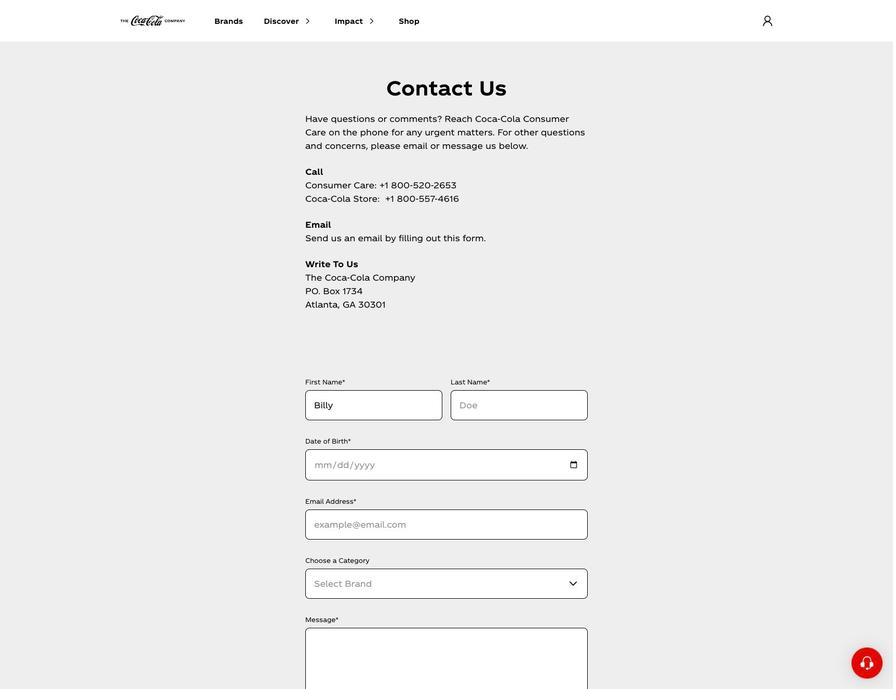 Task type: vqa. For each thing, say whether or not it's contained in the screenshot.
By checking this box, I agree to The Coca-Cola Company's Terms of Service and consent to The Coca-Cola Company's Privacy Policy. 'Checkbox'
no



Task type: locate. For each thing, give the bounding box(es) containing it.
Email Address* email field
[[305, 510, 588, 540]]

live chat element
[[852, 648, 883, 680]]

First Name* text field
[[305, 391, 443, 421]]

Date of Birth*   Please Enter date in mm/dd/yyyy format only
 date field
[[305, 450, 588, 481]]

coca cola company logo image
[[121, 16, 185, 26]]

Message* text field
[[305, 629, 588, 690]]



Task type: describe. For each thing, give the bounding box(es) containing it.
Last Name* text field
[[451, 391, 588, 421]]

account image
[[762, 15, 774, 27]]



